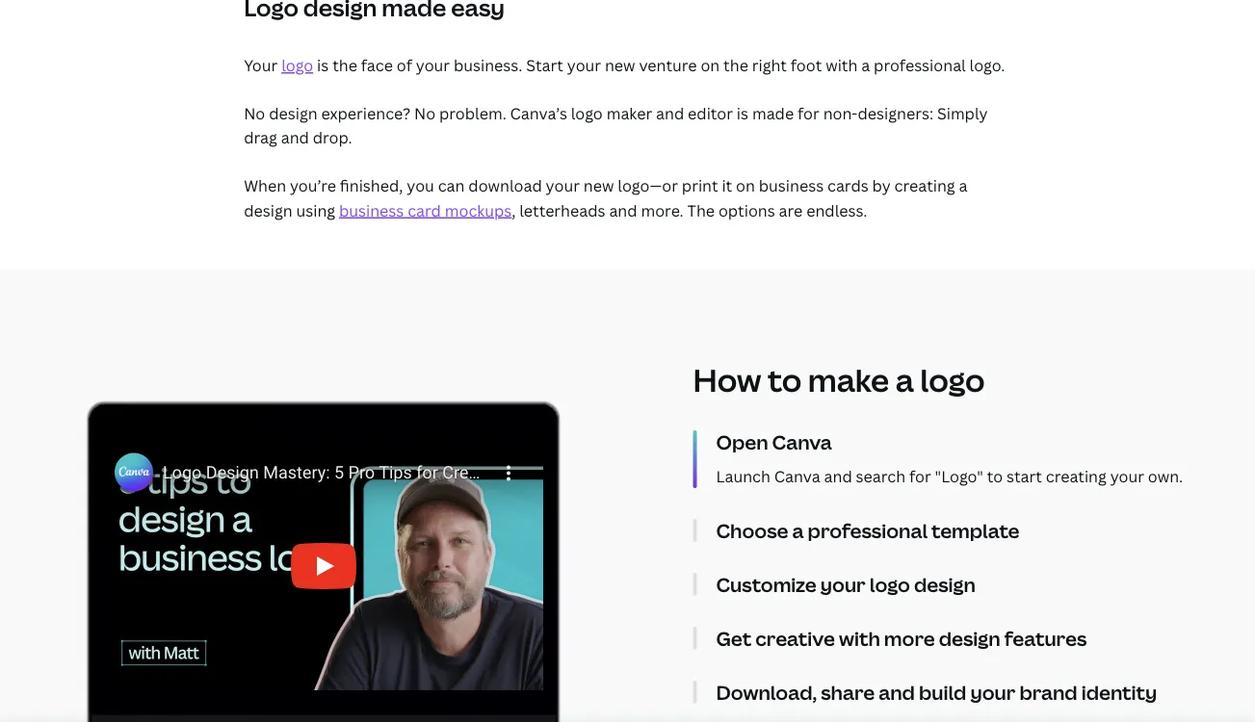 Task type: locate. For each thing, give the bounding box(es) containing it.
creating
[[895, 175, 955, 196], [1046, 466, 1107, 487]]

with right foot on the right top of page
[[826, 55, 858, 76]]

logo up "open canva" dropdown button
[[920, 359, 985, 401]]

foot
[[791, 55, 822, 76]]

canva
[[772, 429, 832, 455], [774, 466, 821, 487]]

own.
[[1148, 466, 1183, 487]]

creative
[[756, 625, 835, 652]]

business
[[759, 175, 824, 196], [339, 200, 404, 221]]

design inside when you're finished, you can download your new logo—or print it on business cards by creating a design using
[[244, 200, 293, 221]]

by
[[873, 175, 891, 196]]

1 horizontal spatial creating
[[1046, 466, 1107, 487]]

no design experience? no problem. canva's logo maker and editor is made for non-designers: simply drag and drop.
[[244, 103, 988, 148]]

simply
[[937, 103, 988, 123]]

0 horizontal spatial for
[[798, 103, 820, 123]]

experience?
[[321, 103, 411, 123]]

logo inside no design experience? no problem. canva's logo maker and editor is made for non-designers: simply drag and drop.
[[571, 103, 603, 123]]

for left "logo"
[[909, 466, 931, 487]]

endless.
[[807, 200, 868, 221]]

get
[[716, 625, 752, 652]]

for left non-
[[798, 103, 820, 123]]

how to make a logo
[[693, 359, 985, 401]]

download
[[469, 175, 542, 196]]

new inside when you're finished, you can download your new logo—or print it on business cards by creating a design using
[[584, 175, 614, 196]]

drop.
[[313, 127, 352, 148]]

the
[[333, 55, 357, 76], [724, 55, 749, 76]]

to right how
[[768, 359, 802, 401]]

a right "choose" at the bottom of the page
[[793, 517, 804, 544]]

professional up designers:
[[874, 55, 966, 76]]

non-
[[823, 103, 858, 123]]

is right "logo" link
[[317, 55, 329, 76]]

open canva
[[716, 429, 832, 455]]

design up drag
[[269, 103, 318, 123]]

designers:
[[858, 103, 934, 123]]

on right venture
[[701, 55, 720, 76]]

design
[[269, 103, 318, 123], [244, 200, 293, 221], [914, 571, 976, 598], [939, 625, 1001, 652]]

1 no from the left
[[244, 103, 265, 123]]

to left start
[[987, 466, 1003, 487]]

canva down the open canva
[[774, 466, 821, 487]]

on inside when you're finished, you can download your new logo—or print it on business cards by creating a design using
[[736, 175, 755, 196]]

your right 'build'
[[971, 679, 1016, 706]]

is left made
[[737, 103, 749, 123]]

0 vertical spatial new
[[605, 55, 635, 76]]

0 vertical spatial for
[[798, 103, 820, 123]]

business inside when you're finished, you can download your new logo—or print it on business cards by creating a design using
[[759, 175, 824, 196]]

1 horizontal spatial is
[[737, 103, 749, 123]]

0 vertical spatial business
[[759, 175, 824, 196]]

is inside no design experience? no problem. canva's logo maker and editor is made for non-designers: simply drag and drop.
[[737, 103, 749, 123]]

canva right the open
[[772, 429, 832, 455]]

1 vertical spatial to
[[987, 466, 1003, 487]]

design up get creative with more design features dropdown button
[[914, 571, 976, 598]]

how
[[693, 359, 762, 401]]

and left "search" at bottom right
[[824, 466, 852, 487]]

1 vertical spatial canva
[[774, 466, 821, 487]]

you're
[[290, 175, 336, 196]]

on
[[701, 55, 720, 76], [736, 175, 755, 196]]

the left face
[[333, 55, 357, 76]]

made
[[752, 103, 794, 123]]

on right it
[[736, 175, 755, 196]]

1 vertical spatial business
[[339, 200, 404, 221]]

creating right by
[[895, 175, 955, 196]]

download, share and build your brand identity button
[[716, 679, 1225, 706]]

get creative with more design features button
[[716, 625, 1225, 652]]

using
[[296, 200, 335, 221]]

editor
[[688, 103, 733, 123]]

1 horizontal spatial on
[[736, 175, 755, 196]]

identity
[[1082, 679, 1158, 706]]

venture
[[639, 55, 697, 76]]

your logo is the face of your business. start your new venture on the right foot with a professional logo.
[[244, 55, 1005, 76]]

with left more
[[839, 625, 880, 652]]

it
[[722, 175, 732, 196]]

start
[[1007, 466, 1042, 487]]

your down the choose a professional template
[[821, 571, 866, 598]]

a right make
[[896, 359, 914, 401]]

is
[[317, 55, 329, 76], [737, 103, 749, 123]]

a
[[862, 55, 870, 76], [959, 175, 968, 196], [896, 359, 914, 401], [793, 517, 804, 544]]

1 vertical spatial creating
[[1046, 466, 1107, 487]]

new up the business card mockups , letterheads and more. the options are endless.
[[584, 175, 614, 196]]

0 horizontal spatial creating
[[895, 175, 955, 196]]

professional
[[874, 55, 966, 76], [808, 517, 928, 544]]

the
[[688, 200, 715, 221]]

1 vertical spatial on
[[736, 175, 755, 196]]

0 horizontal spatial the
[[333, 55, 357, 76]]

the left right
[[724, 55, 749, 76]]

1 horizontal spatial the
[[724, 55, 749, 76]]

1 horizontal spatial no
[[414, 103, 436, 123]]

to
[[768, 359, 802, 401], [987, 466, 1003, 487]]

a down simply
[[959, 175, 968, 196]]

business down finished,
[[339, 200, 404, 221]]

logo—or
[[618, 175, 678, 196]]

your
[[416, 55, 450, 76], [567, 55, 601, 76], [546, 175, 580, 196], [1111, 466, 1145, 487], [821, 571, 866, 598], [971, 679, 1016, 706]]

0 vertical spatial to
[[768, 359, 802, 401]]

logo left maker
[[571, 103, 603, 123]]

options
[[719, 200, 775, 221]]

0 horizontal spatial no
[[244, 103, 265, 123]]

0 horizontal spatial to
[[768, 359, 802, 401]]

business up are
[[759, 175, 824, 196]]

no up drag
[[244, 103, 265, 123]]

your up the letterheads
[[546, 175, 580, 196]]

,
[[512, 200, 516, 221]]

0 vertical spatial with
[[826, 55, 858, 76]]

1 vertical spatial professional
[[808, 517, 928, 544]]

more.
[[641, 200, 684, 221]]

"logo"
[[935, 466, 984, 487]]

print
[[682, 175, 718, 196]]

new left venture
[[605, 55, 635, 76]]

professional down "search" at bottom right
[[808, 517, 928, 544]]

0 vertical spatial creating
[[895, 175, 955, 196]]

1 the from the left
[[333, 55, 357, 76]]

for
[[798, 103, 820, 123], [909, 466, 931, 487]]

0 vertical spatial on
[[701, 55, 720, 76]]

logo
[[281, 55, 313, 76], [571, 103, 603, 123], [920, 359, 985, 401], [870, 571, 910, 598]]

features
[[1005, 625, 1087, 652]]

new
[[605, 55, 635, 76], [584, 175, 614, 196]]

no left problem.
[[414, 103, 436, 123]]

1 vertical spatial for
[[909, 466, 931, 487]]

0 vertical spatial canva
[[772, 429, 832, 455]]

0 vertical spatial professional
[[874, 55, 966, 76]]

maker
[[607, 103, 652, 123]]

and
[[656, 103, 684, 123], [281, 127, 309, 148], [609, 200, 637, 221], [824, 466, 852, 487], [879, 679, 915, 706]]

design down when
[[244, 200, 293, 221]]

1 vertical spatial is
[[737, 103, 749, 123]]

with
[[826, 55, 858, 76], [839, 625, 880, 652]]

finished,
[[340, 175, 403, 196]]

creating right start
[[1046, 466, 1107, 487]]

download,
[[716, 679, 817, 706]]

1 horizontal spatial business
[[759, 175, 824, 196]]

choose
[[716, 517, 789, 544]]

logo right your
[[281, 55, 313, 76]]

launch canva and search for "logo" to start creating your own.
[[716, 466, 1183, 487]]

no
[[244, 103, 265, 123], [414, 103, 436, 123]]

1 vertical spatial new
[[584, 175, 614, 196]]

start
[[526, 55, 564, 76]]

customize your logo design button
[[716, 571, 1225, 598]]

can
[[438, 175, 465, 196]]

1 horizontal spatial to
[[987, 466, 1003, 487]]

0 horizontal spatial is
[[317, 55, 329, 76]]



Task type: vqa. For each thing, say whether or not it's contained in the screenshot.
control.
no



Task type: describe. For each thing, give the bounding box(es) containing it.
2 the from the left
[[724, 55, 749, 76]]

cards
[[828, 175, 869, 196]]

brand
[[1020, 679, 1078, 706]]

0 horizontal spatial business
[[339, 200, 404, 221]]

2 no from the left
[[414, 103, 436, 123]]

share
[[821, 679, 875, 706]]

template
[[932, 517, 1020, 544]]

right
[[752, 55, 787, 76]]

face
[[361, 55, 393, 76]]

and left editor
[[656, 103, 684, 123]]

mockups
[[445, 200, 512, 221]]

canva for open
[[772, 429, 832, 455]]

of
[[397, 55, 412, 76]]

customize your logo design
[[716, 571, 976, 598]]

letterheads
[[520, 200, 606, 221]]

business card mockups link
[[339, 200, 512, 221]]

logo up get creative with more design features
[[870, 571, 910, 598]]

are
[[779, 200, 803, 221]]

creating inside when you're finished, you can download your new logo—or print it on business cards by creating a design using
[[895, 175, 955, 196]]

open canva button
[[716, 429, 1225, 455]]

get creative with more design features
[[716, 625, 1087, 652]]

and left 'build'
[[879, 679, 915, 706]]

when you're finished, you can download your new logo—or print it on business cards by creating a design using
[[244, 175, 968, 221]]

drag
[[244, 127, 277, 148]]

a up designers:
[[862, 55, 870, 76]]

your inside when you're finished, you can download your new logo—or print it on business cards by creating a design using
[[546, 175, 580, 196]]

canva for launch
[[774, 466, 821, 487]]

0 horizontal spatial on
[[701, 55, 720, 76]]

canva's
[[510, 103, 567, 123]]

your left own. at the bottom right of page
[[1111, 466, 1145, 487]]

search
[[856, 466, 906, 487]]

and down logo—or
[[609, 200, 637, 221]]

logo link
[[281, 55, 313, 76]]

launch
[[716, 466, 771, 487]]

customize
[[716, 571, 817, 598]]

design inside no design experience? no problem. canva's logo maker and editor is made for non-designers: simply drag and drop.
[[269, 103, 318, 123]]

and right drag
[[281, 127, 309, 148]]

choose a professional template button
[[716, 517, 1225, 544]]

when
[[244, 175, 286, 196]]

card
[[408, 200, 441, 221]]

your
[[244, 55, 278, 76]]

build
[[919, 679, 967, 706]]

design up download, share and build your brand identity dropdown button
[[939, 625, 1001, 652]]

your right of
[[416, 55, 450, 76]]

business.
[[454, 55, 522, 76]]

download, share and build your brand identity
[[716, 679, 1158, 706]]

problem.
[[439, 103, 507, 123]]

make
[[808, 359, 889, 401]]

logo.
[[970, 55, 1005, 76]]

0 vertical spatial is
[[317, 55, 329, 76]]

you
[[407, 175, 434, 196]]

business card mockups , letterheads and more. the options are endless.
[[339, 200, 868, 221]]

your right start
[[567, 55, 601, 76]]

for inside no design experience? no problem. canva's logo maker and editor is made for non-designers: simply drag and drop.
[[798, 103, 820, 123]]

1 vertical spatial with
[[839, 625, 880, 652]]

choose a professional template
[[716, 517, 1020, 544]]

more
[[884, 625, 935, 652]]

1 horizontal spatial for
[[909, 466, 931, 487]]

open
[[716, 429, 768, 455]]

a inside when you're finished, you can download your new logo—or print it on business cards by creating a design using
[[959, 175, 968, 196]]



